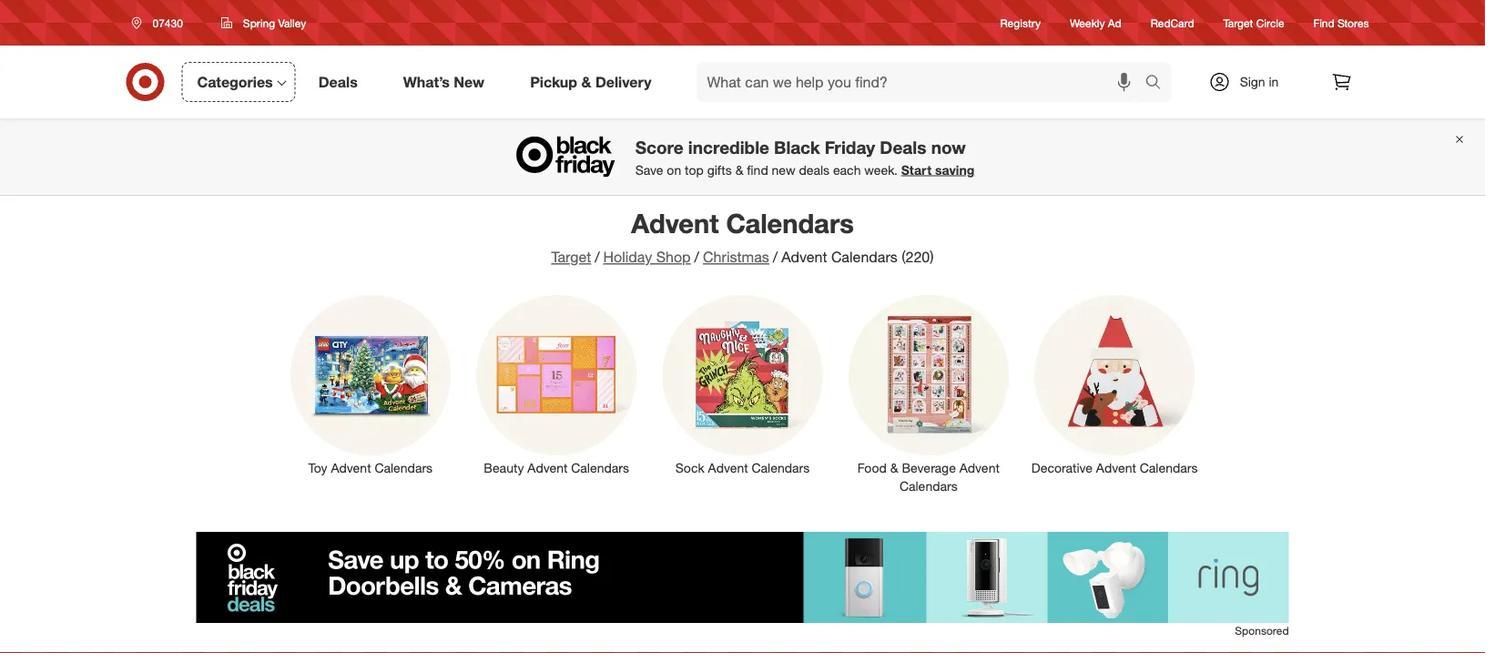 Task type: vqa. For each thing, say whether or not it's contained in the screenshot.
1st / from the right
yes



Task type: describe. For each thing, give the bounding box(es) containing it.
circle
[[1257, 16, 1285, 30]]

deals link
[[303, 62, 380, 102]]

& for food
[[891, 460, 899, 476]]

sign in link
[[1194, 62, 1307, 102]]

1 / from the left
[[595, 248, 600, 266]]

beverage
[[902, 460, 956, 476]]

target inside "link"
[[1224, 16, 1254, 30]]

find stores
[[1314, 16, 1369, 30]]

0 vertical spatial deals
[[319, 73, 358, 91]]

what's new link
[[388, 62, 507, 102]]

advent up shop at the left top
[[631, 207, 719, 239]]

what's new
[[403, 73, 485, 91]]

advent inside "link"
[[1096, 460, 1137, 476]]

What can we help you find? suggestions appear below search field
[[696, 62, 1150, 102]]

calendars inside "link"
[[1140, 460, 1198, 476]]

redcard link
[[1151, 15, 1195, 31]]

sock advent calendars link
[[650, 292, 836, 477]]

(220)
[[902, 248, 934, 266]]

registry
[[1001, 16, 1041, 30]]

categories
[[197, 73, 273, 91]]

sponsored
[[1235, 624, 1289, 638]]

& for pickup
[[582, 73, 592, 91]]

target inside advent calendars target / holiday shop / christmas / advent calendars (220)
[[551, 248, 591, 266]]

find stores link
[[1314, 15, 1369, 31]]

gifts
[[707, 162, 732, 178]]

each
[[833, 162, 861, 178]]

& inside "score incredible black friday deals now save on top gifts & find new deals each week. start saving"
[[736, 162, 744, 178]]

new
[[454, 73, 485, 91]]

2 / from the left
[[695, 248, 699, 266]]

friday
[[825, 137, 875, 158]]

start
[[902, 162, 932, 178]]

on
[[667, 162, 681, 178]]

target circle link
[[1224, 15, 1285, 31]]

advent right beauty
[[528, 460, 568, 476]]

what's
[[403, 73, 450, 91]]

deals inside "score incredible black friday deals now save on top gifts & find new deals each week. start saving"
[[880, 137, 927, 158]]

deals
[[799, 162, 830, 178]]

pickup
[[530, 73, 578, 91]]

valley
[[278, 16, 306, 30]]

advent inside food & beverage advent calendars
[[960, 460, 1000, 476]]

advent calendars target / holiday shop / christmas / advent calendars (220)
[[551, 207, 934, 266]]

decorative advent calendars link
[[1022, 292, 1208, 477]]

categories link
[[182, 62, 296, 102]]

sign in
[[1240, 74, 1279, 90]]

stores
[[1338, 16, 1369, 30]]

sock advent calendars
[[676, 460, 810, 476]]

in
[[1269, 74, 1279, 90]]

sock
[[676, 460, 705, 476]]

beauty
[[484, 460, 524, 476]]

ad
[[1108, 16, 1122, 30]]

toy advent calendars link
[[278, 292, 464, 477]]

weekly ad link
[[1070, 15, 1122, 31]]



Task type: locate. For each thing, give the bounding box(es) containing it.
top
[[685, 162, 704, 178]]

& inside food & beverage advent calendars
[[891, 460, 899, 476]]

target circle
[[1224, 16, 1285, 30]]

calendars
[[726, 207, 854, 239], [832, 248, 898, 266], [375, 460, 433, 476], [571, 460, 629, 476], [752, 460, 810, 476], [1140, 460, 1198, 476], [900, 478, 958, 494]]

saving
[[935, 162, 975, 178]]

registry link
[[1001, 15, 1041, 31]]

deals up start
[[880, 137, 927, 158]]

new
[[772, 162, 796, 178]]

0 horizontal spatial /
[[595, 248, 600, 266]]

shop
[[656, 248, 691, 266]]

/ right target link
[[595, 248, 600, 266]]

christmas
[[703, 248, 769, 266]]

advent right beverage
[[960, 460, 1000, 476]]

sign
[[1240, 74, 1266, 90]]

target left circle
[[1224, 16, 1254, 30]]

target
[[1224, 16, 1254, 30], [551, 248, 591, 266]]

black
[[774, 137, 820, 158]]

pickup & delivery link
[[515, 62, 674, 102]]

0 vertical spatial target
[[1224, 16, 1254, 30]]

2 vertical spatial &
[[891, 460, 899, 476]]

& right pickup
[[582, 73, 592, 91]]

1 horizontal spatial deals
[[880, 137, 927, 158]]

beauty advent calendars
[[484, 460, 629, 476]]

search
[[1137, 75, 1181, 93]]

food
[[858, 460, 887, 476]]

1 vertical spatial &
[[736, 162, 744, 178]]

holiday shop link
[[603, 248, 691, 266]]

advent right the christmas
[[782, 248, 828, 266]]

07430
[[153, 16, 183, 30]]

3 / from the left
[[773, 248, 778, 266]]

redcard
[[1151, 16, 1195, 30]]

holiday
[[603, 248, 652, 266]]

& left find on the right top
[[736, 162, 744, 178]]

toy advent calendars
[[308, 460, 433, 476]]

save
[[636, 162, 663, 178]]

food & beverage advent calendars
[[858, 460, 1000, 494]]

target link
[[551, 248, 591, 266]]

weekly ad
[[1070, 16, 1122, 30]]

0 horizontal spatial target
[[551, 248, 591, 266]]

spring valley button
[[209, 6, 318, 39]]

target left "holiday"
[[551, 248, 591, 266]]

decorative advent calendars
[[1032, 460, 1198, 476]]

toy
[[308, 460, 327, 476]]

/ right shop at the left top
[[695, 248, 699, 266]]

1 horizontal spatial &
[[736, 162, 744, 178]]

pickup & delivery
[[530, 73, 652, 91]]

& right the food
[[891, 460, 899, 476]]

advertisement region
[[196, 532, 1289, 623]]

spring valley
[[243, 16, 306, 30]]

score
[[636, 137, 684, 158]]

0 horizontal spatial deals
[[319, 73, 358, 91]]

week.
[[865, 162, 898, 178]]

1 horizontal spatial target
[[1224, 16, 1254, 30]]

find
[[1314, 16, 1335, 30]]

incredible
[[688, 137, 769, 158]]

delivery
[[596, 73, 652, 91]]

deals
[[319, 73, 358, 91], [880, 137, 927, 158]]

2 horizontal spatial &
[[891, 460, 899, 476]]

1 horizontal spatial /
[[695, 248, 699, 266]]

/ right the christmas
[[773, 248, 778, 266]]

0 vertical spatial &
[[582, 73, 592, 91]]

search button
[[1137, 62, 1181, 106]]

score incredible black friday deals now save on top gifts & find new deals each week. start saving
[[636, 137, 975, 178]]

07430 button
[[120, 6, 202, 39]]

food & beverage advent calendars link
[[836, 292, 1022, 495]]

&
[[582, 73, 592, 91], [736, 162, 744, 178], [891, 460, 899, 476]]

weekly
[[1070, 16, 1105, 30]]

advent right decorative
[[1096, 460, 1137, 476]]

beauty advent calendars link
[[464, 292, 650, 477]]

decorative
[[1032, 460, 1093, 476]]

/
[[595, 248, 600, 266], [695, 248, 699, 266], [773, 248, 778, 266]]

now
[[932, 137, 966, 158]]

advent
[[631, 207, 719, 239], [782, 248, 828, 266], [331, 460, 371, 476], [528, 460, 568, 476], [708, 460, 748, 476], [960, 460, 1000, 476], [1096, 460, 1137, 476]]

& inside 'link'
[[582, 73, 592, 91]]

find
[[747, 162, 768, 178]]

1 vertical spatial target
[[551, 248, 591, 266]]

advent right sock
[[708, 460, 748, 476]]

0 horizontal spatial &
[[582, 73, 592, 91]]

calendars inside food & beverage advent calendars
[[900, 478, 958, 494]]

advent right toy
[[331, 460, 371, 476]]

2 horizontal spatial /
[[773, 248, 778, 266]]

1 vertical spatial deals
[[880, 137, 927, 158]]

christmas link
[[703, 248, 769, 266]]

deals left what's
[[319, 73, 358, 91]]

spring
[[243, 16, 275, 30]]



